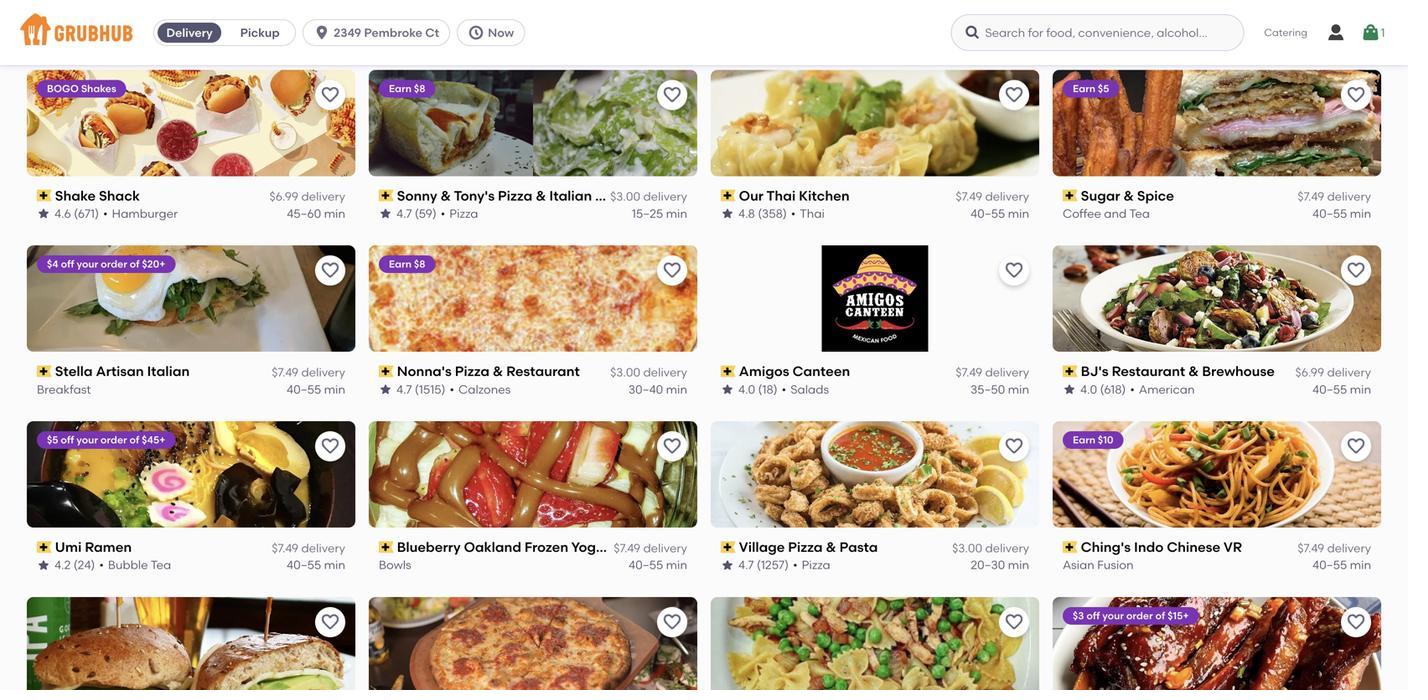 Task type: locate. For each thing, give the bounding box(es) containing it.
$6.99 delivery
[[269, 190, 345, 204], [1295, 365, 1371, 380]]

pasta for village pizza & pasta
[[840, 539, 878, 556]]

earn down 4.8 (2386)
[[389, 82, 412, 95]]

pasta left catering at top
[[1209, 12, 1247, 28]]

40–55 min for sugar & spice
[[1313, 207, 1371, 221]]

2 earn $8 from the top
[[389, 258, 425, 270]]

0 horizontal spatial 15–25 min
[[632, 207, 687, 221]]

order
[[101, 258, 127, 270], [100, 434, 127, 446], [1126, 610, 1153, 622]]

(24)
[[74, 558, 95, 573]]

1 vertical spatial • pizza
[[441, 207, 478, 221]]

subscription pass image left nonna's at bottom left
[[379, 366, 394, 378]]

40–55 min for umi ramen
[[287, 558, 345, 573]]

delivery for our thai kitchen
[[985, 190, 1029, 204]]

1 vertical spatial tea
[[151, 558, 171, 573]]

1 vertical spatial $6.99
[[1295, 365, 1324, 380]]

pizza right mahwah
[[1141, 12, 1176, 28]]

1 horizontal spatial 15–25
[[1316, 31, 1347, 45]]

delivery inside $5.99 delivery 35–50 min
[[985, 14, 1029, 28]]

salads
[[791, 382, 829, 397]]

min for mahwah pizza and pasta
[[1350, 31, 1371, 45]]

35–50 inside $5.99 delivery 35–50 min
[[971, 31, 1005, 45]]

thai up (358)
[[767, 188, 796, 204]]

$7.49 delivery for umi ramen
[[272, 541, 345, 556]]

our thai kitchen
[[739, 188, 850, 204]]

1 vertical spatial $3.00
[[610, 365, 640, 380]]

4.7 down "village"
[[738, 558, 754, 573]]

2 vertical spatial $3.00
[[952, 541, 982, 556]]

0 horizontal spatial • pizza
[[441, 207, 478, 221]]

$5.99 for $5.99 delivery 35–50 min
[[953, 14, 982, 28]]

pasta
[[1209, 12, 1247, 28], [840, 539, 878, 556]]

tea for coffee and tea
[[1129, 207, 1150, 221]]

star icon image for sonny & tony's pizza & italian restaurant
[[379, 207, 392, 221]]

15–25 min for sonny & tony's pizza & italian restaurant
[[632, 207, 687, 221]]

4.8 (358)
[[738, 207, 787, 221]]

star icon image left 4.0 (18)
[[721, 383, 734, 396]]

delivery for bj's restaurant & brewhouse
[[1327, 365, 1371, 380]]

4.7 (59)
[[396, 207, 436, 221]]

40–55 for stella artisan italian
[[287, 382, 321, 397]]

40–55 min for ching's indo chinese vr
[[1313, 558, 1371, 573]]

star icon image for mahwah pizza and pasta
[[1063, 31, 1076, 45]]

subscription pass image up the 'coffee'
[[1063, 190, 1078, 202]]

0 vertical spatial $3.00 delivery
[[610, 190, 687, 204]]

mahwah
[[1081, 12, 1138, 28]]

your right "$4" at the left top of page
[[77, 258, 98, 270]]

$5.99 for $5.99 delivery
[[269, 14, 298, 28]]

0 vertical spatial and
[[1179, 12, 1205, 28]]

subscription pass image left "amigos"
[[721, 366, 736, 378]]

0 vertical spatial your
[[77, 258, 98, 270]]

$6.99 delivery for shake shack
[[269, 190, 345, 204]]

• for village pizza & pasta
[[793, 558, 798, 573]]

$6.99 right brewhouse
[[1295, 365, 1324, 380]]

star icon image left 4.8 (1386)
[[1063, 31, 1076, 45]]

• pizza for and
[[1137, 31, 1175, 45]]

&
[[455, 12, 465, 28], [441, 188, 451, 204], [536, 188, 546, 204], [1124, 188, 1134, 204], [493, 364, 503, 380], [1188, 364, 1199, 380], [826, 539, 836, 556]]

0 vertical spatial $5
[[1098, 82, 1109, 95]]

subscription pass image for sonny & tony's pizza & italian restaurant
[[379, 190, 394, 202]]

0 vertical spatial tea
[[1129, 207, 1150, 221]]

grill
[[223, 12, 250, 28]]

$7.49 for ching's indo chinese vr
[[1298, 541, 1324, 556]]

blueberry oakland frozen yogurt  logo image
[[369, 422, 697, 528]]

star icon image for village pizza & pasta
[[721, 559, 734, 572]]

40–55 min for blueberry oakland frozen yogurt
[[629, 558, 687, 573]]

• calzones
[[450, 382, 511, 397]]

0 horizontal spatial 4.0
[[54, 31, 71, 45]]

subscription pass image for nonna's pizza & restaurant
[[379, 366, 394, 378]]

0 horizontal spatial italian
[[147, 364, 190, 380]]

• salads
[[782, 382, 829, 397]]

star icon image left 4.0 (618)
[[1063, 383, 1076, 396]]

1 vertical spatial $3.00 delivery
[[610, 365, 687, 380]]

subscription pass image inside chicken & rib crib link
[[379, 14, 394, 26]]

40–55 min for stella artisan italian
[[287, 382, 345, 397]]

• down 'our thai kitchen' on the right of the page
[[791, 207, 796, 221]]

4.7 left (1515) at left
[[396, 382, 412, 397]]

subscription pass image for our thai kitchen
[[721, 190, 736, 202]]

ching's
[[1081, 539, 1131, 556]]

save this restaurant image
[[1004, 85, 1024, 105], [1346, 85, 1366, 105], [320, 261, 340, 281], [1004, 261, 1024, 281], [1346, 261, 1366, 281], [1004, 437, 1024, 457], [1346, 437, 1366, 457], [320, 613, 340, 633], [662, 613, 682, 633], [1346, 613, 1366, 633]]

0 horizontal spatial 15–25
[[632, 207, 663, 221]]

star icon image left 4.2
[[37, 559, 50, 572]]

• right (24)
[[99, 558, 104, 573]]

delivery for shake shack
[[301, 190, 345, 204]]

2 horizontal spatial • pizza
[[1137, 31, 1175, 45]]

• down village pizza & pasta
[[793, 558, 798, 573]]

4.0 down "bj's"
[[1080, 382, 1097, 397]]

1 vertical spatial breakfast
[[37, 382, 91, 397]]

and down sugar & spice on the right top of page
[[1104, 207, 1127, 221]]

2 vertical spatial $3.00 delivery
[[952, 541, 1029, 556]]

bowls
[[379, 558, 411, 573]]

of left the $20+
[[130, 258, 140, 270]]

1 vertical spatial $8
[[414, 258, 425, 270]]

1 horizontal spatial italian
[[549, 188, 592, 204]]

0 horizontal spatial thai
[[767, 188, 796, 204]]

svg image
[[314, 24, 330, 41]]

• right (161)
[[102, 31, 106, 45]]

4.7 (1515)
[[396, 382, 445, 397]]

2 vertical spatial 4.7
[[738, 558, 754, 573]]

asian
[[1063, 558, 1094, 573]]

save this restaurant image
[[320, 85, 340, 105], [662, 85, 682, 105], [662, 261, 682, 281], [320, 437, 340, 457], [662, 437, 682, 457], [1004, 613, 1024, 633]]

off for umi
[[61, 434, 74, 446]]

1 horizontal spatial restaurant
[[595, 188, 669, 204]]

star icon image
[[37, 31, 50, 45], [379, 31, 392, 45], [1063, 31, 1076, 45], [37, 207, 50, 221], [379, 207, 392, 221], [721, 207, 734, 221], [379, 383, 392, 396], [721, 383, 734, 396], [1063, 383, 1076, 396], [37, 559, 50, 572], [721, 559, 734, 572]]

sonny
[[397, 188, 437, 204]]

pizza down tony's
[[450, 207, 478, 221]]

2 horizontal spatial 4.0
[[1080, 382, 1097, 397]]

subscription pass image left allendale
[[37, 14, 52, 26]]

subscription pass image for sugar & spice
[[1063, 190, 1078, 202]]

$3.00
[[610, 190, 640, 204], [610, 365, 640, 380], [952, 541, 982, 556]]

4.6 (671)
[[54, 207, 99, 221]]

• right (59)
[[441, 207, 445, 221]]

2 vertical spatial order
[[1126, 610, 1153, 622]]

4.0 left the (18)
[[738, 382, 755, 397]]

0 vertical spatial $3.00
[[610, 190, 640, 204]]

subscription pass image left mahwah
[[1063, 14, 1078, 26]]

pizza down mahwah pizza and pasta
[[1146, 31, 1175, 45]]

sugar & spice logo image
[[1053, 70, 1381, 176]]

delivery for sonny & tony's pizza & italian restaurant
[[643, 190, 687, 204]]

allendale mediterranean grill
[[55, 12, 250, 28]]

earn $8
[[389, 82, 425, 95], [389, 258, 425, 270]]

1 horizontal spatial 4.8
[[738, 207, 755, 221]]

$7.49
[[956, 190, 982, 204], [1298, 190, 1324, 204], [272, 365, 298, 380], [956, 365, 982, 380], [272, 541, 298, 556], [614, 541, 640, 556], [1298, 541, 1324, 556]]

• for shake shack
[[103, 207, 108, 221]]

$5.99 inside $5.99 delivery 35–50 min
[[953, 14, 982, 28]]

1 horizontal spatial 35–50 min
[[971, 382, 1029, 397]]

bubble
[[108, 558, 148, 573]]

2 horizontal spatial 4.8
[[1080, 31, 1097, 45]]

1 vertical spatial and
[[1104, 207, 1127, 221]]

and
[[1179, 12, 1205, 28], [1104, 207, 1127, 221]]

0 vertical spatial off
[[61, 258, 74, 270]]

ching's indo chinese vr logo image
[[1053, 422, 1381, 528]]

chicken
[[397, 12, 451, 28]]

• right (1515) at left
[[450, 382, 454, 397]]

4.8 down chicken
[[396, 31, 413, 45]]

1 vertical spatial thai
[[800, 207, 825, 221]]

star icon image left 4.0 (161)
[[37, 31, 50, 45]]

off right "$4" at the left top of page
[[61, 258, 74, 270]]

4.8 for our thai kitchen
[[738, 207, 755, 221]]

0 vertical spatial thai
[[767, 188, 796, 204]]

off
[[61, 258, 74, 270], [61, 434, 74, 446], [1087, 610, 1100, 622]]

35–50 min for amigos canteen
[[971, 382, 1029, 397]]

save this restaurant image for nonna's pizza & restaurant
[[662, 261, 682, 281]]

(358)
[[758, 207, 787, 221]]

of
[[130, 258, 140, 270], [130, 434, 139, 446], [1155, 610, 1165, 622]]

1 $8 from the top
[[414, 82, 425, 95]]

0 vertical spatial $8
[[414, 82, 425, 95]]

• for umi ramen
[[99, 558, 104, 573]]

2 vertical spatial • pizza
[[793, 558, 830, 573]]

italian right the artisan
[[147, 364, 190, 380]]

subscription pass image
[[37, 190, 52, 202], [1063, 190, 1078, 202], [379, 366, 394, 378], [37, 542, 52, 554], [379, 542, 394, 554]]

now
[[488, 26, 514, 40]]

0 vertical spatial italian
[[549, 188, 592, 204]]

delivery for sugar & spice
[[1327, 190, 1371, 204]]

amigos canteen
[[739, 364, 850, 380]]

0 horizontal spatial pasta
[[840, 539, 878, 556]]

subscription pass image left "village"
[[721, 542, 736, 554]]

1 $5.99 from the left
[[269, 14, 298, 28]]

pizza
[[1141, 12, 1176, 28], [1146, 31, 1175, 45], [498, 188, 532, 204], [450, 207, 478, 221], [455, 364, 489, 380], [788, 539, 823, 556], [802, 558, 830, 573]]

• for amigos canteen
[[782, 382, 786, 397]]

catering button
[[1252, 14, 1319, 52]]

subscription pass image for stella artisan italian
[[37, 366, 52, 378]]

2 $5.99 from the left
[[953, 14, 982, 28]]

• right the (18)
[[782, 382, 786, 397]]

of for artisan
[[130, 258, 140, 270]]

nonna's pizza & restaurant logo image
[[369, 246, 697, 352]]

min for blueberry oakland frozen yogurt
[[666, 558, 687, 573]]

stella artisan italian logo image
[[27, 246, 355, 352]]

$7.49 delivery for amigos canteen
[[956, 365, 1029, 380]]

1 button
[[1361, 18, 1385, 48]]

star icon image left 4.8 (358)
[[721, 207, 734, 221]]

1 vertical spatial of
[[130, 434, 139, 446]]

subscription pass image up bowls
[[379, 542, 394, 554]]

• pizza down tony's
[[441, 207, 478, 221]]

(1515)
[[415, 382, 445, 397]]

earn $8 down the 4.7 (59)
[[389, 258, 425, 270]]

delivery
[[301, 14, 345, 28], [985, 14, 1029, 28], [1327, 14, 1371, 28], [301, 190, 345, 204], [643, 190, 687, 204], [985, 190, 1029, 204], [1327, 190, 1371, 204], [301, 365, 345, 380], [643, 365, 687, 380], [985, 365, 1029, 380], [1327, 365, 1371, 380], [301, 541, 345, 556], [643, 541, 687, 556], [985, 541, 1029, 556], [1327, 541, 1371, 556]]

45–60 min
[[287, 207, 345, 221]]

order left the $20+
[[101, 258, 127, 270]]

star icon image left 4.7 (1515)
[[379, 383, 392, 396]]

your left $45+
[[77, 434, 98, 446]]

subscription pass image left umi
[[37, 542, 52, 554]]

spice
[[1137, 188, 1174, 204]]

& right "village"
[[826, 539, 836, 556]]

$5 down stella
[[47, 434, 58, 446]]

• right (618)
[[1130, 382, 1135, 397]]

0 horizontal spatial breakfast
[[37, 382, 91, 397]]

pickup button
[[225, 19, 295, 46]]

4.7 left (59)
[[396, 207, 412, 221]]

1 horizontal spatial • pizza
[[793, 558, 830, 573]]

star icon image left 4.8 (2386)
[[379, 31, 392, 45]]

$6.99 for shake shack
[[269, 190, 298, 204]]

blueberry oakland frozen yogurt
[[397, 539, 615, 556]]

$7.49 delivery for blueberry oakland frozen yogurt
[[614, 541, 687, 556]]

of left $15+
[[1155, 610, 1165, 622]]

subscription pass image left stella
[[37, 366, 52, 378]]

star icon image for shake shack
[[37, 207, 50, 221]]

subscription pass image for ching's indo chinese vr
[[1063, 542, 1078, 554]]

0 horizontal spatial and
[[1104, 207, 1127, 221]]

breakfast down stella
[[37, 382, 91, 397]]

subscription pass image left shake
[[37, 190, 52, 202]]

35–50 min
[[287, 31, 345, 45], [971, 382, 1029, 397]]

frozen
[[525, 539, 568, 556]]

4.8 down mahwah
[[1080, 31, 1097, 45]]

0 vertical spatial pasta
[[1209, 12, 1247, 28]]

$3.00 for sonny & tony's pizza & italian restaurant
[[610, 190, 640, 204]]

& left rib
[[455, 12, 465, 28]]

1 horizontal spatial 4.0
[[738, 382, 755, 397]]

asian fusion
[[1063, 558, 1134, 573]]

1 vertical spatial $5
[[47, 434, 58, 446]]

4.0 left (161)
[[54, 31, 71, 45]]

1 vertical spatial 15–25 min
[[632, 207, 687, 221]]

2 vertical spatial off
[[1087, 610, 1100, 622]]

subscription pass image left sonny
[[379, 190, 394, 202]]

star icon image left the 4.7 (59)
[[379, 207, 392, 221]]

order left $45+
[[100, 434, 127, 446]]

1 vertical spatial italian
[[147, 364, 190, 380]]

• pizza down village pizza & pasta
[[793, 558, 830, 573]]

off down stella
[[61, 434, 74, 446]]

pizza up the (1257)
[[788, 539, 823, 556]]

tea right bubble
[[151, 558, 171, 573]]

4.7 (1257)
[[738, 558, 789, 573]]

earn down 4.8 (1386)
[[1073, 82, 1095, 95]]

0 horizontal spatial $6.99 delivery
[[269, 190, 345, 204]]

thai down kitchen
[[800, 207, 825, 221]]

15–25 min for mahwah pizza and pasta
[[1316, 31, 1371, 45]]

1 horizontal spatial $6.99
[[1295, 365, 1324, 380]]

0 vertical spatial 15–25
[[1316, 31, 1347, 45]]

• pizza for tony's
[[441, 207, 478, 221]]

ching's indo chinese vr
[[1081, 539, 1242, 556]]

0 vertical spatial 35–50 min
[[287, 31, 345, 45]]

delivery for mahwah pizza and pasta
[[1327, 14, 1371, 28]]

1 vertical spatial your
[[77, 434, 98, 446]]

15–25 for sonny & tony's pizza & italian restaurant
[[632, 207, 663, 221]]

pasta down village pizza & pasta logo
[[840, 539, 878, 556]]

star icon image left 4.7 (1257)
[[721, 559, 734, 572]]

1 vertical spatial 4.7
[[396, 382, 412, 397]]

min inside $5.99 delivery 35–50 min
[[1008, 31, 1029, 45]]

4.0 (18)
[[738, 382, 778, 397]]

star icon image for umi ramen
[[37, 559, 50, 572]]

1 earn $8 from the top
[[389, 82, 425, 95]]

0 vertical spatial • pizza
[[1137, 31, 1175, 45]]

0 vertical spatial 4.7
[[396, 207, 412, 221]]

0 horizontal spatial $6.99
[[269, 190, 298, 204]]

(1257)
[[757, 558, 789, 573]]

& left spice
[[1124, 188, 1134, 204]]

anthony's coal fired pizza logo image
[[369, 598, 697, 691]]

subscription pass image for mahwah pizza and pasta
[[1063, 14, 1078, 26]]

1 vertical spatial order
[[100, 434, 127, 446]]

$6.99 up 45–60
[[269, 190, 298, 204]]

main navigation navigation
[[0, 0, 1408, 65]]

$7.49 for amigos canteen
[[956, 365, 982, 380]]

$7.49 delivery
[[956, 190, 1029, 204], [1298, 190, 1371, 204], [272, 365, 345, 380], [956, 365, 1029, 380], [272, 541, 345, 556], [614, 541, 687, 556], [1298, 541, 1371, 556]]

0 vertical spatial $6.99 delivery
[[269, 190, 345, 204]]

order for artisan
[[101, 258, 127, 270]]

0 horizontal spatial 35–50 min
[[287, 31, 345, 45]]

1 horizontal spatial $5.99
[[953, 14, 982, 28]]

2 $8 from the top
[[414, 258, 425, 270]]

nonna's
[[397, 364, 452, 380]]

subscription pass image
[[37, 14, 52, 26], [379, 14, 394, 26], [1063, 14, 1078, 26], [379, 190, 394, 202], [721, 190, 736, 202], [37, 366, 52, 378], [721, 366, 736, 378], [1063, 366, 1078, 378], [721, 542, 736, 554], [1063, 542, 1078, 554]]

1 horizontal spatial 15–25 min
[[1316, 31, 1371, 45]]

0 vertical spatial breakfast
[[111, 31, 165, 45]]

40–55 for umi ramen
[[287, 558, 321, 573]]

$5 down 4.8 (1386)
[[1098, 82, 1109, 95]]

1 horizontal spatial tea
[[1129, 207, 1150, 221]]

breakfast
[[111, 31, 165, 45], [37, 382, 91, 397]]

subscription pass image left chicken
[[379, 14, 394, 26]]

subscription pass image up asian
[[1063, 542, 1078, 554]]

4.7
[[396, 207, 412, 221], [396, 382, 412, 397], [738, 558, 754, 573]]

1 horizontal spatial $5
[[1098, 82, 1109, 95]]

village
[[739, 539, 785, 556]]

of left $45+
[[130, 434, 139, 446]]

• hamburger
[[103, 207, 178, 221]]

0 horizontal spatial $5.99
[[269, 14, 298, 28]]

& up american on the bottom right of page
[[1188, 364, 1199, 380]]

$8 for nonna's
[[414, 258, 425, 270]]

1 vertical spatial earn $8
[[389, 258, 425, 270]]

breakfast down allendale mediterranean grill
[[111, 31, 165, 45]]

restaurant
[[595, 188, 669, 204], [506, 364, 580, 380], [1112, 364, 1185, 380]]

save this restaurant button
[[315, 80, 345, 110], [657, 80, 687, 110], [999, 80, 1029, 110], [1341, 80, 1371, 110], [315, 256, 345, 286], [657, 256, 687, 286], [999, 256, 1029, 286], [1341, 256, 1371, 286], [315, 432, 345, 462], [657, 432, 687, 462], [999, 432, 1029, 462], [1341, 432, 1371, 462], [315, 608, 345, 638], [657, 608, 687, 638], [999, 608, 1029, 638], [1341, 608, 1371, 638]]

village pizza & pasta
[[739, 539, 878, 556]]

1 horizontal spatial thai
[[800, 207, 825, 221]]

35–50 min for allendale mediterranean grill
[[287, 31, 345, 45]]

chicken & rib crib
[[397, 12, 522, 28]]

1 vertical spatial off
[[61, 434, 74, 446]]

$15+
[[1168, 610, 1189, 622]]

• right (1386)
[[1137, 31, 1142, 45]]

and right mahwah
[[1179, 12, 1205, 28]]

order left $15+
[[1126, 610, 1153, 622]]

1 vertical spatial $6.99 delivery
[[1295, 365, 1371, 380]]

0 vertical spatial of
[[130, 258, 140, 270]]

• for bj's restaurant & brewhouse
[[1130, 382, 1135, 397]]

1 vertical spatial 15–25
[[632, 207, 663, 221]]

star icon image left the 4.6
[[37, 207, 50, 221]]

1 horizontal spatial pasta
[[1209, 12, 1247, 28]]

0 vertical spatial 15–25 min
[[1316, 31, 1371, 45]]

subscription pass image for bj's restaurant & brewhouse
[[1063, 366, 1078, 378]]

40–55
[[971, 207, 1005, 221], [1313, 207, 1347, 221], [287, 382, 321, 397], [1313, 382, 1347, 397], [287, 558, 321, 573], [629, 558, 663, 573], [1313, 558, 1347, 573]]

earn $8 down 4.8 (2386)
[[389, 82, 425, 95]]

italian down sonny & tony's pizza & italian restaurant logo
[[549, 188, 592, 204]]

1 vertical spatial 35–50 min
[[971, 382, 1029, 397]]

min for bj's restaurant & brewhouse
[[1350, 382, 1371, 397]]

& right sonny
[[441, 188, 451, 204]]

subscription pass image left "bj's"
[[1063, 366, 1078, 378]]

tea down sugar & spice on the right top of page
[[1129, 207, 1150, 221]]

subscription pass image for village pizza & pasta
[[721, 542, 736, 554]]

allendale
[[55, 12, 118, 28]]

svg image
[[1326, 23, 1346, 43], [1361, 23, 1381, 43], [468, 24, 485, 41], [964, 24, 981, 41]]

posa posa restaurant & pizzeria logo image
[[711, 598, 1039, 691]]

1 horizontal spatial $6.99 delivery
[[1295, 365, 1371, 380]]

your right $3
[[1102, 610, 1124, 622]]

earn left '$10'
[[1073, 434, 1095, 446]]

4.8 down our
[[738, 207, 755, 221]]

umi
[[55, 539, 82, 556]]

0 vertical spatial $6.99
[[269, 190, 298, 204]]

$8 down 4.8 (2386)
[[414, 82, 425, 95]]

sonny & tony's pizza & italian restaurant
[[397, 188, 669, 204]]

village pizza & pasta logo image
[[711, 422, 1039, 528]]

40–55 min for our thai kitchen
[[971, 207, 1029, 221]]

subscription pass image for blueberry oakland frozen yogurt
[[379, 542, 394, 554]]

• down chicken & rib crib
[[455, 31, 460, 45]]

45–60
[[287, 207, 321, 221]]

40–55 for our thai kitchen
[[971, 207, 1005, 221]]

• right (671)
[[103, 207, 108, 221]]

off right $3
[[1087, 610, 1100, 622]]

umi ramen logo image
[[27, 422, 355, 528]]

subscription pass image left our
[[721, 190, 736, 202]]

earn down the 4.7 (59)
[[389, 258, 412, 270]]

1 vertical spatial pasta
[[840, 539, 878, 556]]

0 vertical spatial earn $8
[[389, 82, 425, 95]]

15–25
[[1316, 31, 1347, 45], [632, 207, 663, 221]]

$7.49 delivery for ching's indo chinese vr
[[1298, 541, 1371, 556]]

order for ramen
[[100, 434, 127, 446]]

$8 down the 4.7 (59)
[[414, 258, 425, 270]]

0 vertical spatial order
[[101, 258, 127, 270]]

your
[[77, 258, 98, 270], [77, 434, 98, 446], [1102, 610, 1124, 622]]

0 horizontal spatial tea
[[151, 558, 171, 573]]

$1.99 delivery
[[1298, 14, 1371, 28]]

$45+
[[142, 434, 165, 446]]

• pizza down mahwah pizza and pasta
[[1137, 31, 1175, 45]]

•
[[102, 31, 106, 45], [455, 31, 460, 45], [1137, 31, 1142, 45], [103, 207, 108, 221], [441, 207, 445, 221], [791, 207, 796, 221], [450, 382, 454, 397], [782, 382, 786, 397], [1130, 382, 1135, 397], [99, 558, 104, 573], [793, 558, 798, 573]]

$5 off your order of $45+
[[47, 434, 165, 446]]



Task type: describe. For each thing, give the bounding box(es) containing it.
4.7 for village pizza & pasta
[[738, 558, 754, 573]]

$3.00 delivery for sonny & tony's pizza & italian restaurant
[[610, 190, 687, 204]]

4.8 (2386)
[[396, 31, 451, 45]]

calzones
[[458, 382, 511, 397]]

$1.99
[[1298, 14, 1324, 28]]

min for our thai kitchen
[[1008, 207, 1029, 221]]

35–50 for allendale mediterranean grill
[[287, 31, 321, 45]]

40–55 for ching's indo chinese vr
[[1313, 558, 1347, 573]]

delivery for amigos canteen
[[985, 365, 1029, 380]]

• for our thai kitchen
[[791, 207, 796, 221]]

blueberry
[[397, 539, 461, 556]]

• for allendale mediterranean grill
[[102, 31, 106, 45]]

bj's
[[1081, 364, 1109, 380]]

• bubble tea
[[99, 558, 171, 573]]

delivery for stella artisan italian
[[301, 365, 345, 380]]

pickup
[[240, 26, 280, 40]]

subscription pass image for umi ramen
[[37, 542, 52, 554]]

sonny & tony's pizza & italian restaurant logo image
[[369, 70, 697, 176]]

off for stella
[[61, 258, 74, 270]]

kimchi smoke  logo image
[[1053, 598, 1381, 691]]

Search for food, convenience, alcohol... search field
[[951, 14, 1244, 51]]

$3.00 delivery for nonna's pizza & restaurant
[[610, 365, 687, 380]]

pembroke
[[364, 26, 422, 40]]

pizza down village pizza & pasta
[[802, 558, 830, 573]]

2 vertical spatial your
[[1102, 610, 1124, 622]]

• pizza for &
[[793, 558, 830, 573]]

4.0 for amigos canteen
[[738, 382, 755, 397]]

bogo
[[47, 82, 79, 95]]

2 horizontal spatial restaurant
[[1112, 364, 1185, 380]]

min for amigos canteen
[[1008, 382, 1029, 397]]

4.0 for allendale mediterranean grill
[[54, 31, 71, 45]]

save this restaurant image for shake shack
[[320, 85, 340, 105]]

30–40 min
[[629, 382, 687, 397]]

your for stella
[[77, 258, 98, 270]]

star icon image for allendale mediterranean grill
[[37, 31, 50, 45]]

(59)
[[415, 207, 436, 221]]

$6.99 delivery for bj's restaurant & brewhouse
[[1295, 365, 1371, 380]]

$7.49 for stella artisan italian
[[272, 365, 298, 380]]

our thai kitchen logo image
[[711, 70, 1039, 176]]

stella
[[55, 364, 93, 380]]

$3.00 delivery for village pizza & pasta
[[952, 541, 1029, 556]]

shake shack
[[55, 188, 140, 204]]

ct
[[425, 26, 439, 40]]

4.7 for nonna's pizza & restaurant
[[396, 382, 412, 397]]

40–55 for bj's restaurant & brewhouse
[[1313, 382, 1347, 397]]

nonna's pizza & restaurant
[[397, 364, 580, 380]]

1
[[1381, 25, 1385, 40]]

earn $8 for nonna's
[[389, 258, 425, 270]]

(18)
[[758, 382, 778, 397]]

(618)
[[1100, 382, 1126, 397]]

40–55 for sugar & spice
[[1313, 207, 1347, 221]]

mahwah pizza and pasta
[[1081, 12, 1247, 28]]

star icon image for our thai kitchen
[[721, 207, 734, 221]]

4.0 (161)
[[54, 31, 98, 45]]

star icon image for amigos canteen
[[721, 383, 734, 396]]

$7.49 for umi ramen
[[272, 541, 298, 556]]

$4
[[47, 258, 58, 270]]

delivery for allendale mediterranean grill
[[301, 14, 345, 28]]

star icon image for bj's restaurant & brewhouse
[[1063, 383, 1076, 396]]

delivery for village pizza & pasta
[[985, 541, 1029, 556]]

now button
[[457, 19, 532, 46]]

min for allendale mediterranean grill
[[324, 31, 345, 45]]

stella artisan italian
[[55, 364, 190, 380]]

bj's restaurant & brewhouse
[[1081, 364, 1275, 380]]

subscription pass image for shake shack
[[37, 190, 52, 202]]

chinese
[[1167, 539, 1221, 556]]

brewhouse
[[1202, 364, 1275, 380]]

$7.49 delivery for stella artisan italian
[[272, 365, 345, 380]]

bj's restaurant & brewhouse logo image
[[1053, 246, 1381, 352]]

$6.99 for bj's restaurant & brewhouse
[[1295, 365, 1324, 380]]

coffee and tea
[[1063, 207, 1150, 221]]

earn $8 for sonny
[[389, 82, 425, 95]]

indo
[[1134, 539, 1164, 556]]

$7.49 for our thai kitchen
[[956, 190, 982, 204]]

svg image inside 1 button
[[1361, 23, 1381, 43]]

• sandwich
[[455, 31, 520, 45]]

$7.49 delivery for our thai kitchen
[[956, 190, 1029, 204]]

4.2 (24)
[[54, 558, 95, 573]]

1 horizontal spatial breakfast
[[111, 31, 165, 45]]

shake
[[55, 188, 96, 204]]

0 horizontal spatial restaurant
[[506, 364, 580, 380]]

earn $10
[[1073, 434, 1113, 446]]

(2386)
[[416, 31, 451, 45]]

• breakfast
[[102, 31, 165, 45]]

40–55 min for bj's restaurant & brewhouse
[[1313, 382, 1371, 397]]

umi ramen
[[55, 539, 132, 556]]

tony's
[[454, 188, 495, 204]]

earn for ching's indo chinese vr
[[1073, 434, 1095, 446]]

coffee
[[1063, 207, 1101, 221]]

oakland
[[464, 539, 521, 556]]

artisan
[[96, 364, 144, 380]]

40–55 for blueberry oakland frozen yogurt
[[629, 558, 663, 573]]

svg image inside now button
[[468, 24, 485, 41]]

delivery
[[166, 26, 213, 40]]

20–30 min
[[971, 558, 1029, 573]]

shake shack logo image
[[27, 70, 355, 176]]

$5.99 delivery
[[269, 14, 345, 28]]

0 horizontal spatial $5
[[47, 434, 58, 446]]

• for sonny & tony's pizza & italian restaurant
[[441, 207, 445, 221]]

save this restaurant image for sonny & tony's pizza & italian restaurant
[[662, 85, 682, 105]]

vr
[[1224, 539, 1242, 556]]

american
[[1139, 382, 1195, 397]]

(1386)
[[1100, 31, 1133, 45]]

fusion
[[1097, 558, 1134, 573]]

rib
[[468, 12, 490, 28]]

subscription pass image for amigos canteen
[[721, 366, 736, 378]]

shack
[[99, 188, 140, 204]]

30–40
[[629, 382, 663, 397]]

2 vertical spatial of
[[1155, 610, 1165, 622]]

0 horizontal spatial 4.8
[[396, 31, 413, 45]]

sugar
[[1081, 188, 1120, 204]]

4.8 for mahwah pizza and pasta
[[1080, 31, 1097, 45]]

star icon image for nonna's pizza & restaurant
[[379, 383, 392, 396]]

amigos canteen logo image
[[822, 246, 928, 352]]

sugar & spice
[[1081, 188, 1174, 204]]

$5.99 delivery 35–50 min
[[953, 14, 1029, 45]]

earn for nonna's pizza & restaurant
[[389, 258, 412, 270]]

$10
[[1098, 434, 1113, 446]]

sandwich
[[464, 31, 520, 45]]

pizza right tony's
[[498, 188, 532, 204]]

$7.49 for sugar & spice
[[1298, 190, 1324, 204]]

15–25 for mahwah pizza and pasta
[[1316, 31, 1347, 45]]

1 horizontal spatial and
[[1179, 12, 1205, 28]]

$4 off your order of $20+
[[47, 258, 165, 270]]

delivery for blueberry oakland frozen yogurt
[[643, 541, 687, 556]]

$7.49 delivery for sugar & spice
[[1298, 190, 1371, 204]]

& up calzones
[[493, 364, 503, 380]]

$7.49 for blueberry oakland frozen yogurt
[[614, 541, 640, 556]]

& right tony's
[[536, 188, 546, 204]]

delivery for nonna's pizza & restaurant
[[643, 365, 687, 380]]

$3.00 for nonna's pizza & restaurant
[[610, 365, 640, 380]]

bogo shakes
[[47, 82, 116, 95]]

ramen
[[85, 539, 132, 556]]

shakes
[[81, 82, 116, 95]]

delivery button
[[154, 19, 225, 46]]

hamburger
[[112, 207, 178, 221]]

4.0 for bj's restaurant & brewhouse
[[1080, 382, 1097, 397]]

$20+
[[142, 258, 165, 270]]

• for mahwah pizza and pasta
[[1137, 31, 1142, 45]]

matthews diner & restaurant logo image
[[27, 598, 355, 691]]

canteen
[[793, 364, 850, 380]]

• for nonna's pizza & restaurant
[[450, 382, 454, 397]]

$3 off your order of $15+
[[1073, 610, 1189, 622]]

min for sugar & spice
[[1350, 207, 1371, 221]]

thai for •
[[800, 207, 825, 221]]

delivery for umi ramen
[[301, 541, 345, 556]]

min for ching's indo chinese vr
[[1350, 558, 1371, 573]]

35–50 for amigos canteen
[[971, 382, 1005, 397]]

tea for • bubble tea
[[151, 558, 171, 573]]

crib
[[493, 12, 522, 28]]

subscription pass image for allendale mediterranean grill
[[37, 14, 52, 26]]

earn for sugar & spice
[[1073, 82, 1095, 95]]

kitchen
[[799, 188, 850, 204]]

our
[[739, 188, 764, 204]]

4.8 (1386)
[[1080, 31, 1133, 45]]

(671)
[[74, 207, 99, 221]]

4.0 (618)
[[1080, 382, 1126, 397]]

min for sonny & tony's pizza & italian restaurant
[[666, 207, 687, 221]]

4.7 for sonny & tony's pizza & italian restaurant
[[396, 207, 412, 221]]

2349
[[334, 26, 361, 40]]

$3
[[1073, 610, 1084, 622]]

pizza up • calzones on the bottom left
[[455, 364, 489, 380]]



Task type: vqa. For each thing, say whether or not it's contained in the screenshot.
Taco
no



